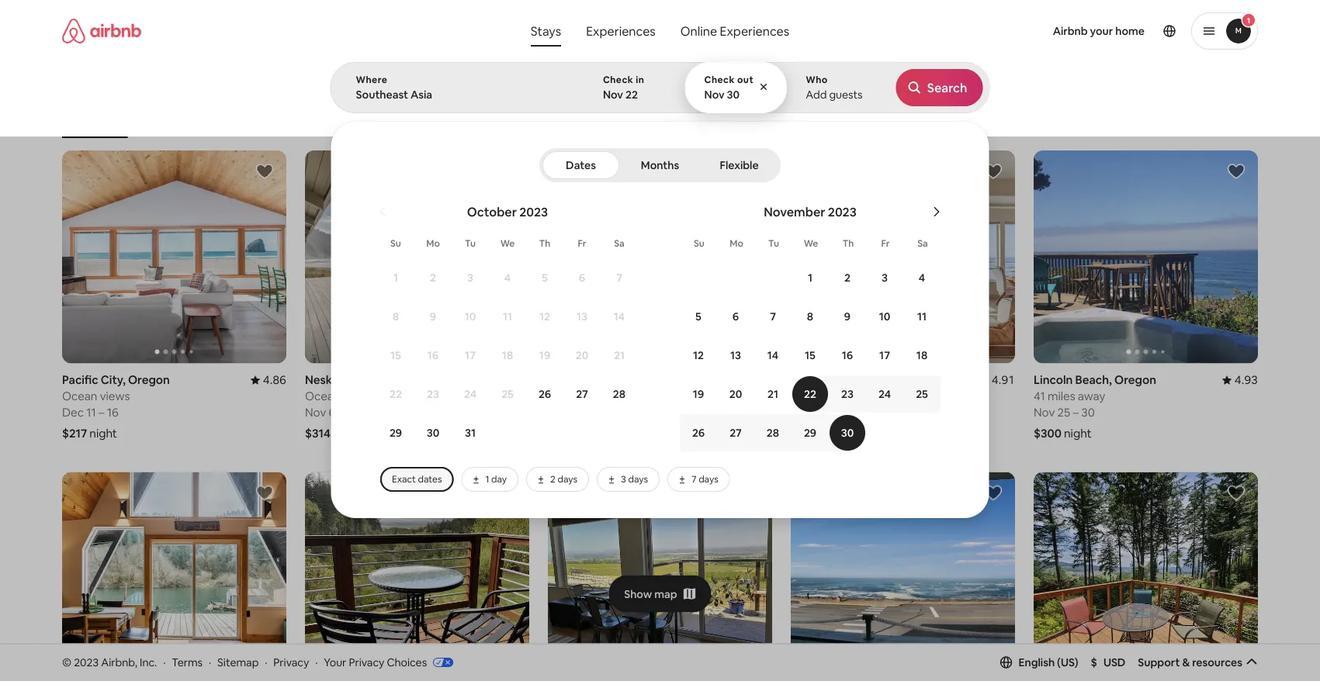 Task type: describe. For each thing, give the bounding box(es) containing it.
2 button for november 2023
[[829, 259, 866, 297]]

october
[[467, 204, 517, 220]]

4 · from the left
[[315, 656, 318, 670]]

13 for the top 13 "button"
[[577, 310, 588, 324]]

oregon for lincoln city, oregon ocean views
[[617, 373, 659, 388]]

add
[[806, 88, 827, 102]]

0 horizontal spatial 19 button
[[526, 337, 564, 374]]

1 th from the left
[[539, 238, 551, 250]]

1 we from the left
[[500, 238, 515, 250]]

1 11 button from the left
[[489, 298, 526, 335]]

17 for 1st 17 "button" from left
[[465, 349, 476, 363]]

resources
[[1193, 656, 1243, 670]]

group containing historical homes
[[62, 78, 991, 138]]

1 horizontal spatial 28 button
[[755, 415, 792, 452]]

3 days
[[621, 474, 648, 486]]

1 horizontal spatial 25
[[916, 387, 928, 401]]

13 for the rightmost 13 "button"
[[731, 349, 741, 363]]

2 · from the left
[[209, 656, 211, 670]]

months
[[641, 158, 679, 172]]

what can we help you find? tab list
[[518, 16, 668, 47]]

6 for top the "6" 'button'
[[579, 271, 585, 285]]

treehouses
[[643, 115, 693, 127]]

1 su from the left
[[391, 238, 401, 250]]

2 29 button from the left
[[792, 415, 829, 452]]

1 horizontal spatial 27 button
[[717, 415, 755, 452]]

11 inside pacific city, oregon ocean views dec 11 – 16 $217 night
[[86, 405, 96, 420]]

usd
[[1104, 656, 1126, 670]]

night inside lincoln city, oregon ocean views dec 2 – 7 $260 night
[[821, 426, 849, 441]]

night inside pacific city, oregon ocean views dec 11 – 16 $217 night
[[90, 426, 117, 441]]

views for pacific city, oregon ocean views dec 11 – 16 $217 night
[[100, 389, 130, 404]]

0 vertical spatial 12 button
[[526, 298, 564, 335]]

1 vertical spatial 6 button
[[717, 298, 755, 335]]

dates
[[566, 158, 596, 172]]

nov inside check out nov 30
[[705, 88, 725, 102]]

who add guests
[[806, 74, 863, 102]]

16 for second the 16 button from right
[[428, 349, 439, 363]]

2023 for october
[[520, 204, 548, 220]]

add to wishlist: lincoln city, oregon image
[[741, 162, 760, 181]]

map
[[655, 587, 677, 601]]

stays
[[531, 23, 561, 39]]

0 horizontal spatial 27
[[576, 387, 588, 401]]

7 inside lincoln city, oregon ocean views dec 2 – 7 $260 night
[[833, 405, 839, 420]]

terms link
[[172, 656, 203, 670]]

november
[[764, 204, 826, 220]]

4.93
[[1235, 373, 1258, 388]]

9 for 1st 9 button from left
[[430, 310, 436, 324]]

ocean inside neskowin, oregon ocean views nov 6 – 11 $314 night
[[305, 389, 340, 404]]

creative spaces
[[895, 115, 964, 127]]

2 30 button from the left
[[829, 415, 866, 452]]

2023 for ©
[[74, 656, 99, 670]]

show map button
[[609, 576, 712, 613]]

0 vertical spatial 27 button
[[564, 376, 601, 413]]

lincoln city, oregon ocean views
[[548, 373, 659, 404]]

18 for first 18 button from the right
[[917, 349, 928, 363]]

41
[[1034, 389, 1045, 404]]

in
[[636, 74, 645, 86]]

spaces
[[934, 115, 964, 127]]

2 10 button from the left
[[866, 298, 904, 335]]

2 23 button from the left
[[829, 376, 866, 413]]

dates
[[418, 474, 442, 486]]

4.91
[[992, 373, 1015, 388]]

4 button for october 2023
[[489, 259, 526, 297]]

1 horizontal spatial 20
[[730, 387, 742, 401]]

home
[[1116, 24, 1145, 38]]

5 for leftmost 5 button
[[542, 271, 548, 285]]

1 add to wishlist: amity, oregon image from the left
[[498, 484, 517, 503]]

1 22 button from the left
[[377, 376, 415, 413]]

1 horizontal spatial 27
[[730, 426, 742, 440]]

2 29 from the left
[[804, 426, 817, 440]]

1 vertical spatial 7 button
[[755, 298, 792, 335]]

2 24 from the left
[[879, 387, 891, 401]]

$314
[[305, 426, 331, 441]]

19 for bottommost 19 'button'
[[693, 387, 704, 401]]

0 horizontal spatial 5 button
[[526, 259, 564, 297]]

4.86
[[263, 373, 286, 388]]

online experiences link
[[668, 16, 802, 47]]

1 8 button from the left
[[377, 298, 415, 335]]

flexible button
[[701, 151, 778, 179]]

out
[[737, 74, 754, 86]]

flexible
[[720, 158, 759, 172]]

day
[[491, 474, 507, 486]]

30 right $260
[[841, 426, 854, 440]]

airbnb,
[[101, 656, 137, 670]]

pacific city, oregon ocean views dec 11 – 16 $217 night
[[62, 373, 170, 441]]

dates button
[[543, 151, 619, 179]]

2 18 button from the left
[[904, 337, 941, 374]]

oregon for lincoln city, oregon ocean views dec 2 – 7 $260 night
[[860, 373, 902, 388]]

1 30 button from the left
[[415, 415, 452, 452]]

support
[[1138, 656, 1180, 670]]

away
[[1078, 389, 1106, 404]]

miles
[[1048, 389, 1076, 404]]

sitemap
[[217, 656, 259, 670]]

your privacy choices link
[[324, 656, 453, 671]]

1 sa from the left
[[614, 238, 625, 250]]

17 for first 17 "button" from the right
[[880, 349, 890, 363]]

1 10 button from the left
[[452, 298, 489, 335]]

0 vertical spatial 7 button
[[601, 259, 638, 297]]

exact dates
[[392, 474, 442, 486]]

– inside lincoln city, oregon ocean views dec 2 – 7 $260 night
[[824, 405, 830, 420]]

– inside the lincoln beach, oregon 41 miles away nov 25 – 30 $300 night
[[1073, 405, 1079, 420]]

beach,
[[1076, 373, 1112, 388]]

3 button for october 2023
[[452, 259, 489, 297]]

views for lincoln city, oregon ocean views dec 2 – 7 $260 night
[[829, 389, 859, 404]]

months button
[[623, 151, 698, 179]]

nov inside neskowin, oregon ocean views nov 6 – 11 $314 night
[[305, 405, 326, 420]]

the-
[[834, 115, 852, 127]]

5 for 5 button to the bottom
[[696, 310, 702, 324]]

0 vertical spatial 26 button
[[526, 376, 564, 413]]

online experiences
[[681, 23, 790, 39]]

1 button
[[1192, 12, 1258, 50]]

1 horizontal spatial 26 button
[[680, 415, 717, 452]]

your privacy choices
[[324, 656, 427, 670]]

30 inside the lincoln beach, oregon 41 miles away nov 25 – 30 $300 night
[[1082, 405, 1095, 420]]

dec for dec 11 – 16
[[62, 405, 84, 420]]

english (us)
[[1019, 656, 1079, 670]]

2 25 button from the left
[[904, 376, 941, 413]]

oregon for pacific city, oregon ocean views dec 11 – 16 $217 night
[[128, 373, 170, 388]]

pacific
[[62, 373, 98, 388]]

1 15 button from the left
[[377, 337, 415, 374]]

1 day
[[486, 474, 507, 486]]

show
[[624, 587, 652, 601]]

15 for second 15 button from the right
[[391, 349, 401, 363]]

31 button
[[452, 415, 489, 452]]

$300
[[1034, 426, 1062, 441]]

2 fr from the left
[[882, 238, 890, 250]]

your
[[1090, 24, 1113, 38]]

2 add to wishlist: amity, oregon image from the left
[[1227, 484, 1246, 503]]

lincoln for lincoln city, oregon ocean views
[[548, 373, 587, 388]]

check out nov 30
[[705, 74, 754, 102]]

0 horizontal spatial 20
[[576, 349, 589, 363]]

$ usd
[[1091, 656, 1126, 670]]

– inside neskowin, oregon ocean views nov 6 – 11 $314 night
[[338, 405, 344, 420]]

$
[[1091, 656, 1098, 670]]

12 for the right the 12 button
[[693, 349, 704, 363]]

2 9 button from the left
[[829, 298, 866, 335]]

1 18 button from the left
[[489, 337, 526, 374]]

1 mo from the left
[[426, 238, 440, 250]]

your
[[324, 656, 347, 670]]

30 inside check out nov 30
[[727, 88, 740, 102]]

Where field
[[356, 88, 559, 102]]

days for 2 days
[[558, 474, 578, 486]]

support & resources button
[[1138, 656, 1258, 670]]

2 sa from the left
[[918, 238, 928, 250]]

nov inside the lincoln beach, oregon 41 miles away nov 25 – 30 $300 night
[[1034, 405, 1055, 420]]

trending
[[303, 115, 342, 127]]

calendar application
[[349, 187, 1320, 492]]

historical homes
[[718, 115, 791, 127]]

oregon inside neskowin, oregon ocean views nov 6 – 11 $314 night
[[364, 373, 406, 388]]

stays button
[[518, 16, 574, 47]]

days for 7 days
[[699, 474, 719, 486]]

15 for 2nd 15 button
[[805, 349, 816, 363]]

1 vertical spatial 19 button
[[680, 376, 717, 413]]

0 vertical spatial 6 button
[[564, 259, 601, 297]]

1 fr from the left
[[578, 238, 586, 250]]

omg!
[[584, 115, 609, 127]]

stays tab panel
[[330, 62, 1320, 519]]

7 days
[[692, 474, 719, 486]]

cabins
[[513, 115, 543, 127]]

1 horizontal spatial 13 button
[[717, 337, 755, 374]]

1 24 from the left
[[464, 387, 477, 401]]

26 for the rightmost 26 button
[[692, 426, 705, 440]]

views inside neskowin, oregon ocean views nov 6 – 11 $314 night
[[343, 389, 373, 404]]

airbnb your home
[[1053, 24, 1145, 38]]

2 th from the left
[[843, 238, 854, 250]]

lincoln city, oregon ocean views dec 2 – 7 $260 night
[[791, 373, 902, 441]]

(us)
[[1057, 656, 1079, 670]]

grid
[[852, 115, 870, 127]]

where
[[356, 74, 388, 86]]

30 left the 31
[[427, 426, 440, 440]]

1 vertical spatial 5 button
[[680, 298, 717, 335]]

1 horizontal spatial 3
[[621, 474, 626, 486]]

experiences button
[[574, 16, 668, 47]]

8 for 2nd 8 button from left
[[807, 310, 814, 324]]

3 · from the left
[[265, 656, 267, 670]]

oregon for lincoln beach, oregon 41 miles away nov 25 – 30 $300 night
[[1115, 373, 1157, 388]]

historical
[[718, 115, 760, 127]]

14 for the topmost 14 button
[[614, 310, 625, 324]]

terms · sitemap · privacy
[[172, 656, 309, 670]]

english
[[1019, 656, 1055, 670]]

terms
[[172, 656, 203, 670]]

8 for first 8 button from the left
[[393, 310, 399, 324]]

november 2023
[[764, 204, 857, 220]]

0 horizontal spatial 25
[[502, 387, 514, 401]]

28 for rightmost 28 button
[[767, 426, 780, 440]]



Task type: locate. For each thing, give the bounding box(es) containing it.
26 button
[[526, 376, 564, 413], [680, 415, 717, 452]]

0 horizontal spatial privacy
[[274, 656, 309, 670]]

2 oregon from the left
[[364, 373, 406, 388]]

0 horizontal spatial 25 button
[[489, 376, 526, 413]]

ocean for lincoln city, oregon ocean views
[[548, 389, 583, 404]]

·
[[163, 656, 166, 670], [209, 656, 211, 670], [265, 656, 267, 670], [315, 656, 318, 670]]

oregon inside pacific city, oregon ocean views dec 11 – 16 $217 night
[[128, 373, 170, 388]]

0 vertical spatial 5
[[542, 271, 548, 285]]

2 16 button from the left
[[829, 337, 866, 374]]

2 views from the left
[[343, 389, 373, 404]]

1
[[1247, 15, 1251, 25], [394, 271, 398, 285], [808, 271, 813, 285], [486, 474, 489, 486]]

lincoln
[[548, 373, 587, 388], [791, 373, 830, 388], [1034, 373, 1073, 388]]

3 for november 2023
[[882, 271, 888, 285]]

neskowin,
[[305, 373, 361, 388]]

3 views from the left
[[586, 389, 616, 404]]

2 – from the left
[[338, 405, 344, 420]]

none search field containing stays
[[330, 0, 1320, 519]]

privacy
[[274, 656, 309, 670], [349, 656, 385, 670]]

th down november 2023
[[843, 238, 854, 250]]

0 horizontal spatial 18
[[502, 349, 513, 363]]

· right inc. at the left
[[163, 656, 166, 670]]

25
[[502, 387, 514, 401], [916, 387, 928, 401], [1058, 405, 1071, 420]]

3 night from the left
[[821, 426, 849, 441]]

days left 3 days
[[558, 474, 578, 486]]

15 up lincoln city, oregon ocean views dec 2 – 7 $260 night
[[805, 349, 816, 363]]

1 vertical spatial 26 button
[[680, 415, 717, 452]]

dec inside lincoln city, oregon ocean views dec 2 – 7 $260 night
[[791, 405, 813, 420]]

lincoln for lincoln city, oregon ocean views dec 2 – 7 $260 night
[[791, 373, 830, 388]]

0 horizontal spatial 20 button
[[564, 337, 601, 374]]

1 horizontal spatial 3 button
[[866, 259, 904, 297]]

0 horizontal spatial 18 button
[[489, 337, 526, 374]]

creative
[[895, 115, 932, 127]]

1 23 button from the left
[[415, 376, 452, 413]]

0 horizontal spatial 21 button
[[601, 337, 638, 374]]

0 vertical spatial 20
[[576, 349, 589, 363]]

25 button left 4.91 out of 5 average rating icon
[[904, 376, 941, 413]]

12
[[540, 310, 550, 324], [693, 349, 704, 363]]

· left your
[[315, 656, 318, 670]]

0 horizontal spatial 26 button
[[526, 376, 564, 413]]

dec inside pacific city, oregon ocean views dec 11 – 16 $217 night
[[62, 405, 84, 420]]

2 days from the left
[[628, 474, 648, 486]]

11 inside neskowin, oregon ocean views nov 6 – 11 $314 night
[[347, 405, 356, 420]]

1 horizontal spatial 21 button
[[755, 376, 792, 413]]

0 horizontal spatial 8
[[393, 310, 399, 324]]

0 vertical spatial 20 button
[[564, 337, 601, 374]]

tu down the october
[[465, 238, 476, 250]]

2 ocean from the left
[[305, 389, 340, 404]]

22 for 2nd 22 button from left
[[804, 387, 817, 401]]

4 button for november 2023
[[904, 259, 941, 297]]

3 button for november 2023
[[866, 259, 904, 297]]

15 button right neskowin,
[[377, 337, 415, 374]]

23 for 2nd the "23" 'button' from the right
[[427, 387, 439, 401]]

1 horizontal spatial 18 button
[[904, 337, 941, 374]]

days for 3 days
[[628, 474, 648, 486]]

views for lincoln city, oregon ocean views
[[586, 389, 616, 404]]

2 we from the left
[[804, 238, 818, 250]]

22 down in
[[626, 88, 638, 102]]

9 for 1st 9 button from the right
[[845, 310, 851, 324]]

0 horizontal spatial fr
[[578, 238, 586, 250]]

6 inside neskowin, oregon ocean views nov 6 – 11 $314 night
[[329, 405, 336, 420]]

0 vertical spatial 28
[[613, 387, 626, 401]]

15 up neskowin, oregon ocean views nov 6 – 11 $314 night
[[391, 349, 401, 363]]

· left privacy link
[[265, 656, 267, 670]]

22
[[626, 88, 638, 102], [390, 387, 402, 401], [804, 387, 817, 401]]

night right "$217"
[[90, 426, 117, 441]]

1 3 button from the left
[[452, 259, 489, 297]]

we down october 2023
[[500, 238, 515, 250]]

oregon inside lincoln city, oregon ocean views dec 2 – 7 $260 night
[[860, 373, 902, 388]]

sitemap link
[[217, 656, 259, 670]]

0 vertical spatial 14 button
[[601, 298, 638, 335]]

add to wishlist: tidewater, oregon image
[[255, 484, 274, 503]]

fr
[[578, 238, 586, 250], [882, 238, 890, 250]]

4 for november 2023
[[919, 271, 925, 285]]

we down november 2023
[[804, 238, 818, 250]]

add to wishlist: depoe bay, oregon image
[[984, 484, 1003, 503]]

2 horizontal spatial days
[[699, 474, 719, 486]]

21 for the bottommost 21 button
[[768, 387, 779, 401]]

days
[[558, 474, 578, 486], [628, 474, 648, 486], [699, 474, 719, 486]]

20 left 4.96
[[730, 387, 742, 401]]

2 days
[[550, 474, 578, 486]]

1 vertical spatial 27 button
[[717, 415, 755, 452]]

1 9 button from the left
[[415, 298, 452, 335]]

add to wishlist: lincoln city, oregon image
[[984, 162, 1003, 181]]

1 horizontal spatial 9 button
[[829, 298, 866, 335]]

18
[[502, 349, 513, 363], [917, 349, 928, 363]]

add to wishlist: amity, oregon image
[[498, 484, 517, 503], [1227, 484, 1246, 503]]

1 horizontal spatial sa
[[918, 238, 928, 250]]

1 horizontal spatial 7 button
[[755, 298, 792, 335]]

add to wishlist: pacific city, oregon image
[[255, 162, 274, 181]]

lincoln inside lincoln city, oregon ocean views
[[548, 373, 587, 388]]

15 button
[[377, 337, 415, 374], [792, 337, 829, 374]]

1 horizontal spatial 19
[[693, 387, 704, 401]]

1 check from the left
[[603, 74, 634, 86]]

3 city, from the left
[[833, 373, 857, 388]]

1 vertical spatial 12
[[693, 349, 704, 363]]

1 vertical spatial 20 button
[[717, 376, 755, 413]]

1 city, from the left
[[101, 373, 126, 388]]

nov up historical
[[705, 88, 725, 102]]

2 10 from the left
[[879, 310, 891, 324]]

1 15 from the left
[[391, 349, 401, 363]]

1 horizontal spatial 21
[[768, 387, 779, 401]]

0 horizontal spatial 4
[[504, 271, 511, 285]]

2 8 from the left
[[807, 310, 814, 324]]

– inside pacific city, oregon ocean views dec 11 – 16 $217 night
[[99, 405, 104, 420]]

views inside pacific city, oregon ocean views dec 11 – 16 $217 night
[[100, 389, 130, 404]]

privacy left your
[[274, 656, 309, 670]]

oregon inside the lincoln beach, oregon 41 miles away nov 25 – 30 $300 night
[[1115, 373, 1157, 388]]

dec
[[62, 405, 84, 420], [791, 405, 813, 420]]

1 1 button from the left
[[377, 259, 415, 297]]

1 2 button from the left
[[415, 259, 452, 297]]

3 oregon from the left
[[617, 373, 659, 388]]

th
[[539, 238, 551, 250], [843, 238, 854, 250]]

1 horizontal spatial 12 button
[[680, 337, 717, 374]]

experiences up the out
[[720, 23, 790, 39]]

1 horizontal spatial fr
[[882, 238, 890, 250]]

tu down november
[[769, 238, 779, 250]]

1 vertical spatial 13 button
[[717, 337, 755, 374]]

30 down the out
[[727, 88, 740, 102]]

0 horizontal spatial 19
[[539, 349, 551, 363]]

0 vertical spatial 21 button
[[601, 337, 638, 374]]

city, for pacific city, oregon ocean views dec 11 – 16 $217 night
[[101, 373, 126, 388]]

who
[[806, 74, 828, 86]]

1 18 from the left
[[502, 349, 513, 363]]

28 for 28 button to the top
[[613, 387, 626, 401]]

design
[[376, 115, 406, 127]]

22 up $260
[[804, 387, 817, 401]]

3
[[467, 271, 474, 285], [882, 271, 888, 285], [621, 474, 626, 486]]

2023
[[520, 204, 548, 220], [828, 204, 857, 220], [74, 656, 99, 670]]

nov down "41"
[[1034, 405, 1055, 420]]

22 button right neskowin,
[[377, 376, 415, 413]]

privacy right your
[[349, 656, 385, 670]]

2 su from the left
[[694, 238, 705, 250]]

2 17 from the left
[[880, 349, 890, 363]]

2 check from the left
[[705, 74, 735, 86]]

1 horizontal spatial 24 button
[[866, 376, 904, 413]]

0 horizontal spatial city,
[[101, 373, 126, 388]]

0 horizontal spatial 29 button
[[377, 415, 415, 452]]

$260
[[791, 426, 819, 441]]

3 for october 2023
[[467, 271, 474, 285]]

2 9 from the left
[[845, 310, 851, 324]]

14 up lincoln city, oregon ocean views
[[614, 310, 625, 324]]

night inside the lincoln beach, oregon 41 miles away nov 25 – 30 $300 night
[[1064, 426, 1092, 441]]

homes
[[762, 115, 791, 127]]

nov up omg!
[[603, 88, 623, 102]]

1 vertical spatial 28
[[767, 426, 780, 440]]

0 vertical spatial 12
[[540, 310, 550, 324]]

19 up lincoln city, oregon ocean views
[[539, 349, 551, 363]]

31
[[465, 426, 476, 440]]

0 vertical spatial 5 button
[[526, 259, 564, 297]]

1 horizontal spatial 17 button
[[866, 337, 904, 374]]

1 dec from the left
[[62, 405, 84, 420]]

1 9 from the left
[[430, 310, 436, 324]]

0 horizontal spatial experiences
[[586, 23, 656, 39]]

14
[[614, 310, 625, 324], [768, 349, 779, 363]]

2023 right november
[[828, 204, 857, 220]]

check inside check in nov 22
[[603, 74, 634, 86]]

city,
[[101, 373, 126, 388], [590, 373, 614, 388], [833, 373, 857, 388]]

20 up lincoln city, oregon ocean views
[[576, 349, 589, 363]]

2 horizontal spatial city,
[[833, 373, 857, 388]]

4.91 out of 5 average rating image
[[980, 373, 1015, 388]]

oregon inside lincoln city, oregon ocean views
[[617, 373, 659, 388]]

30 down away
[[1082, 405, 1095, 420]]

check left in
[[603, 74, 634, 86]]

2 night from the left
[[333, 426, 361, 441]]

tab list containing dates
[[543, 148, 778, 182]]

17 button
[[452, 337, 489, 374], [866, 337, 904, 374]]

1 23 from the left
[[427, 387, 439, 401]]

4 night from the left
[[1064, 426, 1092, 441]]

1 horizontal spatial experiences
[[720, 23, 790, 39]]

1 – from the left
[[99, 405, 104, 420]]

30 button right $260
[[829, 415, 866, 452]]

0 horizontal spatial 5
[[542, 271, 548, 285]]

0 horizontal spatial 30 button
[[415, 415, 452, 452]]

4 views from the left
[[829, 389, 859, 404]]

26
[[539, 387, 551, 401], [692, 426, 705, 440]]

15 button right 4.96
[[792, 337, 829, 374]]

6 for bottom the "6" 'button'
[[733, 310, 739, 324]]

days right 3 days
[[699, 474, 719, 486]]

0 vertical spatial 27
[[576, 387, 588, 401]]

0 horizontal spatial 2023
[[74, 656, 99, 670]]

privacy link
[[274, 656, 309, 670]]

0 horizontal spatial 21
[[614, 349, 625, 363]]

1 inside dropdown button
[[1247, 15, 1251, 25]]

guests
[[829, 88, 863, 102]]

2 dec from the left
[[791, 405, 813, 420]]

23 button
[[415, 376, 452, 413], [829, 376, 866, 413]]

1 oregon from the left
[[128, 373, 170, 388]]

16 for 1st the 16 button from right
[[842, 349, 853, 363]]

21 button
[[601, 337, 638, 374], [755, 376, 792, 413]]

4 for october 2023
[[504, 271, 511, 285]]

ocean for pacific city, oregon ocean views dec 11 – 16 $217 night
[[62, 389, 97, 404]]

22 inside check in nov 22
[[626, 88, 638, 102]]

1 vertical spatial 14
[[768, 349, 779, 363]]

3 lincoln from the left
[[1034, 373, 1073, 388]]

th down october 2023
[[539, 238, 551, 250]]

mansions
[[439, 115, 480, 127]]

25 button up 31 button
[[489, 376, 526, 413]]

4 ocean from the left
[[791, 389, 826, 404]]

4.96
[[749, 373, 772, 388]]

–
[[99, 405, 104, 420], [338, 405, 344, 420], [824, 405, 830, 420], [1073, 405, 1079, 420]]

dec for dec 2 – 7
[[791, 405, 813, 420]]

2 24 button from the left
[[866, 376, 904, 413]]

1 24 button from the left
[[452, 376, 489, 413]]

experiences up in
[[586, 23, 656, 39]]

2 lincoln from the left
[[791, 373, 830, 388]]

13
[[577, 310, 588, 324], [731, 349, 741, 363]]

off-
[[816, 115, 834, 127]]

2 15 from the left
[[805, 349, 816, 363]]

city, for lincoln city, oregon ocean views dec 2 – 7 $260 night
[[833, 373, 857, 388]]

city, for lincoln city, oregon ocean views
[[590, 373, 614, 388]]

2 17 button from the left
[[866, 337, 904, 374]]

2 1 button from the left
[[792, 259, 829, 297]]

mo
[[426, 238, 440, 250], [730, 238, 744, 250]]

check left the out
[[705, 74, 735, 86]]

12 for the topmost the 12 button
[[540, 310, 550, 324]]

1 privacy from the left
[[274, 656, 309, 670]]

profile element
[[816, 0, 1258, 62]]

2 8 button from the left
[[792, 298, 829, 335]]

2 inside lincoln city, oregon ocean views dec 2 – 7 $260 night
[[815, 405, 822, 420]]

add to wishlist: lincoln beach, oregon image
[[1227, 162, 1246, 181]]

2 city, from the left
[[590, 373, 614, 388]]

1 horizontal spatial 20 button
[[717, 376, 755, 413]]

0 horizontal spatial th
[[539, 238, 551, 250]]

5 oregon from the left
[[1115, 373, 1157, 388]]

nov up $314
[[305, 405, 326, 420]]

0 horizontal spatial 4 button
[[489, 259, 526, 297]]

22 button up $260
[[792, 376, 829, 413]]

2 experiences from the left
[[720, 23, 790, 39]]

night right $314
[[333, 426, 361, 441]]

inc.
[[140, 656, 157, 670]]

3 ocean from the left
[[548, 389, 583, 404]]

0 vertical spatial 19 button
[[526, 337, 564, 374]]

0 vertical spatial 28 button
[[601, 376, 638, 413]]

support & resources
[[1138, 656, 1243, 670]]

night right the "$300"
[[1064, 426, 1092, 441]]

14 for bottommost 14 button
[[768, 349, 779, 363]]

1 29 button from the left
[[377, 415, 415, 452]]

experiences
[[586, 23, 656, 39], [720, 23, 790, 39]]

© 2023 airbnb, inc. ·
[[62, 656, 166, 670]]

14 up 4.96
[[768, 349, 779, 363]]

24
[[464, 387, 477, 401], [879, 387, 891, 401]]

20
[[576, 349, 589, 363], [730, 387, 742, 401]]

1 button for october
[[377, 259, 415, 297]]

1 horizontal spatial add to wishlist: amity, oregon image
[[1227, 484, 1246, 503]]

2023 right the october
[[520, 204, 548, 220]]

2 mo from the left
[[730, 238, 744, 250]]

views inside lincoln city, oregon ocean views dec 2 – 7 $260 night
[[829, 389, 859, 404]]

2 horizontal spatial 25
[[1058, 405, 1071, 420]]

2 23 from the left
[[842, 387, 854, 401]]

None search field
[[330, 0, 1320, 519]]

27 button
[[564, 376, 601, 413], [717, 415, 755, 452]]

airbnb your home link
[[1044, 15, 1154, 47]]

1 horizontal spatial city,
[[590, 373, 614, 388]]

4 – from the left
[[1073, 405, 1079, 420]]

1 vertical spatial 21 button
[[755, 376, 792, 413]]

2 privacy from the left
[[349, 656, 385, 670]]

off-the-grid
[[816, 115, 870, 127]]

lincoln for lincoln beach, oregon 41 miles away nov 25 – 30 $300 night
[[1034, 373, 1073, 388]]

27
[[576, 387, 588, 401], [730, 426, 742, 440]]

3 days from the left
[[699, 474, 719, 486]]

1 horizontal spatial 29
[[804, 426, 817, 440]]

4
[[504, 271, 511, 285], [919, 271, 925, 285]]

1 horizontal spatial 16 button
[[829, 337, 866, 374]]

1 horizontal spatial we
[[804, 238, 818, 250]]

2 2 button from the left
[[829, 259, 866, 297]]

nov inside check in nov 22
[[603, 88, 623, 102]]

city, inside lincoln city, oregon ocean views
[[590, 373, 614, 388]]

1 experiences from the left
[[586, 23, 656, 39]]

0 horizontal spatial 9 button
[[415, 298, 452, 335]]

group
[[62, 78, 991, 138], [62, 151, 286, 364], [305, 151, 529, 364], [548, 151, 772, 364], [791, 151, 1015, 364], [1034, 151, 1258, 364], [62, 472, 286, 682], [305, 472, 529, 682], [548, 472, 772, 682], [791, 472, 1015, 682], [1034, 472, 1258, 682]]

19 left 4.96
[[693, 387, 704, 401]]

0 horizontal spatial add to wishlist: amity, oregon image
[[498, 484, 517, 503]]

7
[[616, 271, 622, 285], [770, 310, 776, 324], [833, 405, 839, 420], [692, 474, 697, 486]]

1 4 from the left
[[504, 271, 511, 285]]

0 horizontal spatial 10 button
[[452, 298, 489, 335]]

1 10 from the left
[[465, 310, 476, 324]]

city, inside lincoln city, oregon ocean views dec 2 – 7 $260 night
[[833, 373, 857, 388]]

airbnb
[[1053, 24, 1088, 38]]

exact
[[392, 474, 416, 486]]

0 horizontal spatial 2 button
[[415, 259, 452, 297]]

1 horizontal spatial 29 button
[[792, 415, 829, 452]]

11 button
[[489, 298, 526, 335], [904, 298, 941, 335]]

0 vertical spatial 21
[[614, 349, 625, 363]]

0 horizontal spatial 3
[[467, 271, 474, 285]]

2 button for october 2023
[[415, 259, 452, 297]]

21 for the left 21 button
[[614, 349, 625, 363]]

1 horizontal spatial 16
[[428, 349, 439, 363]]

2023 for november
[[828, 204, 857, 220]]

0 horizontal spatial 23
[[427, 387, 439, 401]]

lincoln inside lincoln city, oregon ocean views dec 2 – 7 $260 night
[[791, 373, 830, 388]]

22 right neskowin,
[[390, 387, 402, 401]]

22 for 2nd 22 button from the right
[[390, 387, 402, 401]]

0 horizontal spatial 24
[[464, 387, 477, 401]]

1 days from the left
[[558, 474, 578, 486]]

26 for 26 button to the top
[[539, 387, 551, 401]]

0 horizontal spatial su
[[391, 238, 401, 250]]

1 night from the left
[[90, 426, 117, 441]]

0 horizontal spatial 22 button
[[377, 376, 415, 413]]

check inside check out nov 30
[[705, 74, 735, 86]]

4 oregon from the left
[[860, 373, 902, 388]]

2 18 from the left
[[917, 349, 928, 363]]

2 tu from the left
[[769, 238, 779, 250]]

1 29 from the left
[[390, 426, 402, 440]]

1 vertical spatial 21
[[768, 387, 779, 401]]

1 tu from the left
[[465, 238, 476, 250]]

1 16 button from the left
[[415, 337, 452, 374]]

choices
[[387, 656, 427, 670]]

0 horizontal spatial check
[[603, 74, 634, 86]]

1 17 button from the left
[[452, 337, 489, 374]]

2 15 button from the left
[[792, 337, 829, 374]]

2 4 button from the left
[[904, 259, 941, 297]]

2023 right ©
[[74, 656, 99, 670]]

21 up lincoln city, oregon ocean views
[[614, 349, 625, 363]]

0 horizontal spatial dec
[[62, 405, 84, 420]]

dec up "$217"
[[62, 405, 84, 420]]

views inside lincoln city, oregon ocean views
[[586, 389, 616, 404]]

· right "terms" link
[[209, 656, 211, 670]]

25 button
[[489, 376, 526, 413], [904, 376, 941, 413]]

0 horizontal spatial 17
[[465, 349, 476, 363]]

1 horizontal spatial tu
[[769, 238, 779, 250]]

ocean for lincoln city, oregon ocean views dec 2 – 7 $260 night
[[791, 389, 826, 404]]

lincoln beach, oregon 41 miles away nov 25 – 30 $300 night
[[1034, 373, 1157, 441]]

29
[[390, 426, 402, 440], [804, 426, 817, 440]]

1 horizontal spatial 23
[[842, 387, 854, 401]]

october 2023
[[467, 204, 548, 220]]

0 horizontal spatial 28
[[613, 387, 626, 401]]

days left 7 days
[[628, 474, 648, 486]]

0 vertical spatial 13 button
[[564, 298, 601, 335]]

su
[[391, 238, 401, 250], [694, 238, 705, 250]]

night inside neskowin, oregon ocean views nov 6 – 11 $314 night
[[333, 426, 361, 441]]

1 horizontal spatial 22 button
[[792, 376, 829, 413]]

23
[[427, 387, 439, 401], [842, 387, 854, 401]]

english (us) button
[[1000, 656, 1079, 670]]

lincoln inside the lincoln beach, oregon 41 miles away nov 25 – 30 $300 night
[[1034, 373, 1073, 388]]

1 vertical spatial 27
[[730, 426, 742, 440]]

2 horizontal spatial 2023
[[828, 204, 857, 220]]

0 horizontal spatial 6
[[329, 405, 336, 420]]

3 button
[[452, 259, 489, 297], [866, 259, 904, 297]]

4.86 out of 5 average rating image
[[251, 373, 286, 388]]

2 22 button from the left
[[792, 376, 829, 413]]

4.93 out of 5 average rating image
[[1222, 373, 1258, 388]]

3 – from the left
[[824, 405, 830, 420]]

1 horizontal spatial 24
[[879, 387, 891, 401]]

1 vertical spatial 14 button
[[755, 337, 792, 374]]

18 for 2nd 18 button from the right
[[502, 349, 513, 363]]

1 25 button from the left
[[489, 376, 526, 413]]

21 left lincoln city, oregon ocean views dec 2 – 7 $260 night
[[768, 387, 779, 401]]

neskowin, oregon ocean views nov 6 – 11 $314 night
[[305, 373, 406, 441]]

check for 30
[[705, 74, 735, 86]]

1 · from the left
[[163, 656, 166, 670]]

0 horizontal spatial 13
[[577, 310, 588, 324]]

23 for 1st the "23" 'button' from the right
[[842, 387, 854, 401]]

14 button
[[601, 298, 638, 335], [755, 337, 792, 374]]

30 button left the 31
[[415, 415, 452, 452]]

18 button
[[489, 337, 526, 374], [904, 337, 941, 374]]

16 inside pacific city, oregon ocean views dec 11 – 16 $217 night
[[107, 405, 119, 420]]

night right $260
[[821, 426, 849, 441]]

tab list
[[543, 148, 778, 182]]

city, inside pacific city, oregon ocean views dec 11 – 16 $217 night
[[101, 373, 126, 388]]

1 8 from the left
[[393, 310, 399, 324]]

&
[[1183, 656, 1190, 670]]

ocean inside lincoln city, oregon ocean views dec 2 – 7 $260 night
[[791, 389, 826, 404]]

2 11 button from the left
[[904, 298, 941, 335]]

tab list inside stays "tab panel"
[[543, 148, 778, 182]]

19 for left 19 'button'
[[539, 349, 551, 363]]

dec up $260
[[791, 405, 813, 420]]

ocean inside lincoln city, oregon ocean views
[[548, 389, 583, 404]]

2 3 button from the left
[[866, 259, 904, 297]]

1 horizontal spatial days
[[628, 474, 648, 486]]

0 vertical spatial 6
[[579, 271, 585, 285]]

experiences inside button
[[586, 23, 656, 39]]

check in nov 22
[[603, 74, 645, 102]]

25 inside the lincoln beach, oregon 41 miles away nov 25 – 30 $300 night
[[1058, 405, 1071, 420]]

check for 22
[[603, 74, 634, 86]]

8 button
[[377, 298, 415, 335], [792, 298, 829, 335]]

ocean inside pacific city, oregon ocean views dec 11 – 16 $217 night
[[62, 389, 97, 404]]

0 horizontal spatial we
[[500, 238, 515, 250]]

$217
[[62, 426, 87, 441]]

sa
[[614, 238, 625, 250], [918, 238, 928, 250]]

1 4 button from the left
[[489, 259, 526, 297]]

1 button for november
[[792, 259, 829, 297]]



Task type: vqa. For each thing, say whether or not it's contained in the screenshot.
7 button
yes



